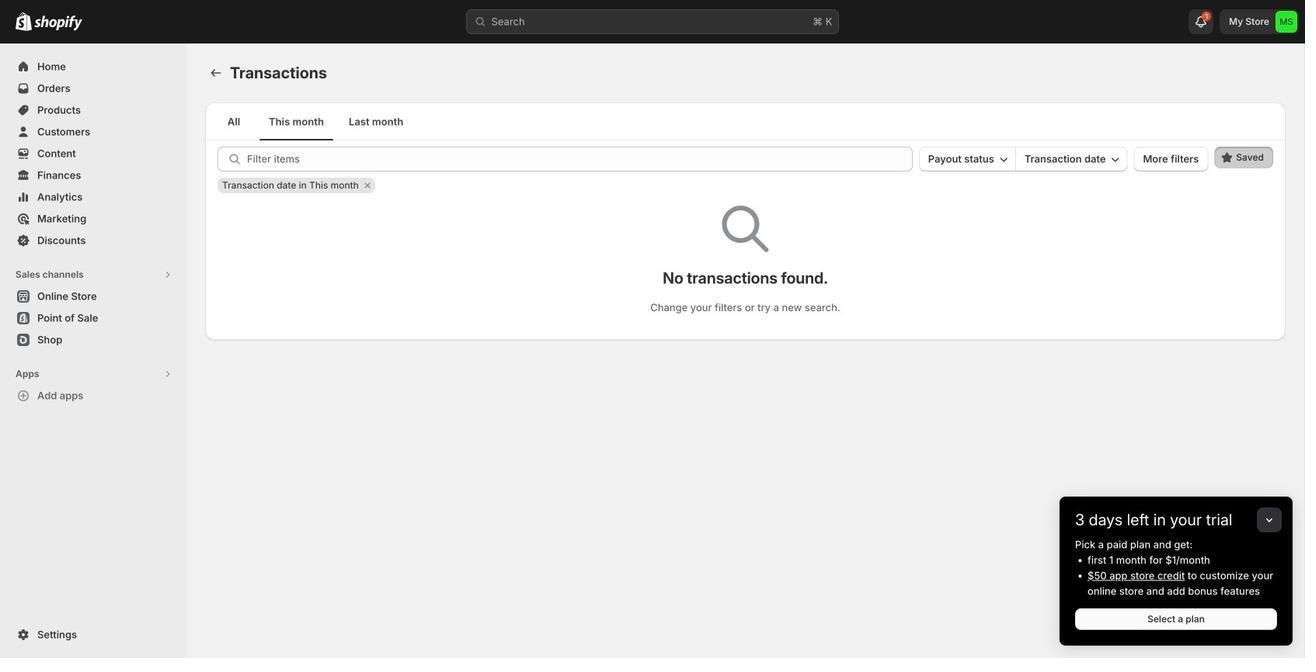 Task type: locate. For each thing, give the bounding box(es) containing it.
tab list
[[211, 103, 1280, 141]]



Task type: vqa. For each thing, say whether or not it's contained in the screenshot.
the "Empty search results" IMAGE
yes



Task type: describe. For each thing, give the bounding box(es) containing it.
my store image
[[1276, 11, 1297, 33]]

shopify image
[[34, 15, 82, 31]]

shopify image
[[16, 12, 32, 31]]

empty search results image
[[722, 206, 769, 252]]

Filter items text field
[[247, 147, 913, 172]]



